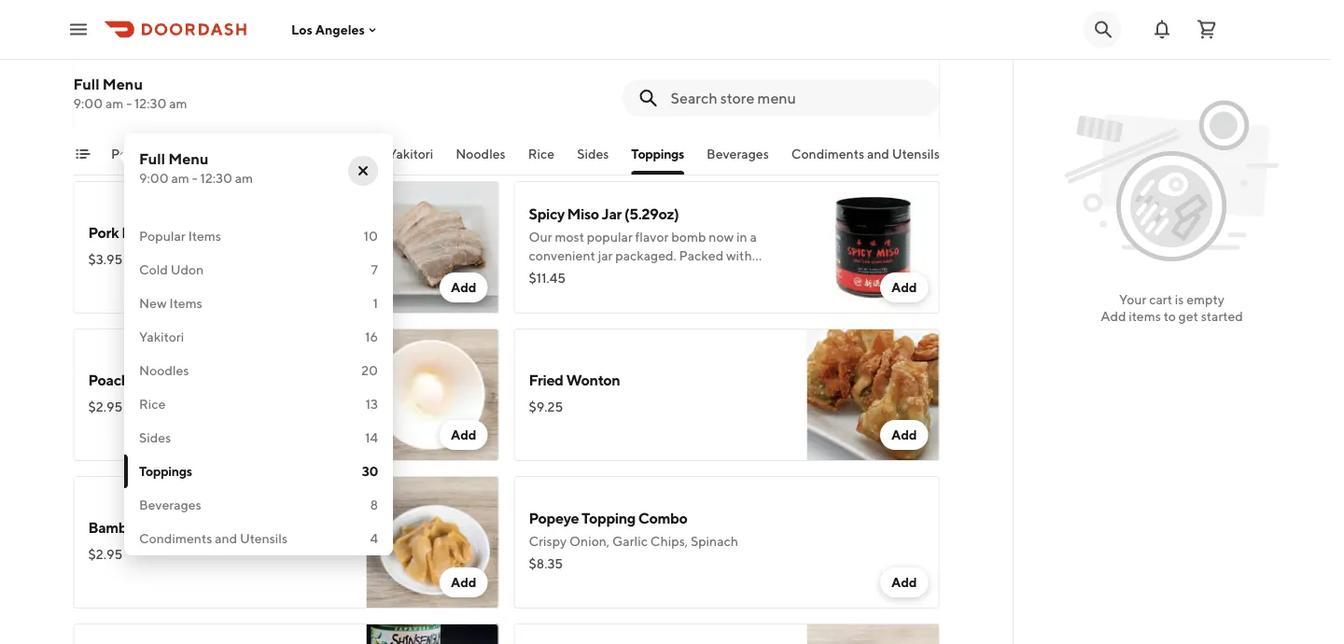Task type: locate. For each thing, give the bounding box(es) containing it.
1 horizontal spatial new items
[[302, 146, 366, 162]]

los angeles button
[[291, 22, 380, 37]]

$9.25
[[529, 399, 563, 415]]

$2.95 down bamboo in the bottom left of the page
[[88, 547, 123, 562]]

noodles button
[[455, 145, 505, 175]]

0 horizontal spatial beverages
[[139, 497, 201, 513]]

rice
[[528, 146, 554, 162], [139, 396, 166, 412]]

bomb up "packed"
[[672, 229, 706, 245]]

full menu 9:00 am - 12:30 am up 'popular items' button
[[73, 75, 187, 111]]

1 horizontal spatial utensils
[[892, 146, 940, 162]]

0 vertical spatial condiments and utensils
[[791, 146, 940, 162]]

1 vertical spatial -
[[192, 170, 198, 186]]

popular up "cold"
[[139, 228, 186, 244]]

toppings
[[631, 146, 684, 162], [139, 464, 192, 479]]

9:00 down the "corn"
[[73, 96, 103, 111]]

ggc image
[[807, 34, 940, 166]]

0 vertical spatial toppings
[[631, 146, 684, 162]]

0 horizontal spatial 9:00
[[73, 96, 103, 111]]

yakitori up egg
[[139, 329, 184, 345]]

spicy miso jar (5.29oz) our most popular flavor bomb now in a convenient jar packaged. packed with spices, this miso blend adds an umami depth perfect for any dish.
[[529, 205, 790, 301]]

$11.45
[[529, 270, 566, 286]]

menu
[[103, 75, 143, 93], [168, 150, 209, 168]]

1 horizontal spatial 9:00
[[139, 170, 169, 186]]

12:30 right $2.25
[[134, 96, 167, 111]]

pork
[[88, 224, 119, 241]]

0 items, open order cart image
[[1196, 18, 1219, 41]]

sides right rice button
[[577, 146, 609, 162]]

sides button
[[577, 145, 609, 175]]

with
[[726, 248, 752, 263]]

0 vertical spatial noodles
[[455, 146, 505, 162]]

full right the "show menu categories" icon
[[139, 150, 165, 168]]

ginger
[[570, 91, 608, 106]]

a
[[750, 229, 757, 245]]

1 vertical spatial $2.95
[[88, 547, 123, 562]]

flavor up packaged.
[[635, 229, 669, 245]]

spicy miso jar (5.29oz) image
[[807, 181, 940, 314]]

beverages down the item search search box on the right
[[706, 146, 769, 162]]

1 vertical spatial menu
[[168, 150, 209, 168]]

0 vertical spatial yakitori
[[388, 146, 433, 162]]

add
[[892, 132, 917, 148], [451, 280, 477, 295], [892, 280, 917, 295], [1101, 309, 1127, 324], [451, 427, 477, 443], [892, 427, 917, 443], [451, 575, 477, 590], [892, 575, 917, 590]]

garlic
[[613, 534, 648, 549]]

1 horizontal spatial sides
[[577, 146, 609, 162]]

1 horizontal spatial yakitori
[[388, 146, 433, 162]]

0 vertical spatial -
[[126, 96, 132, 111]]

1 vertical spatial new items
[[139, 296, 202, 311]]

1 horizontal spatial 12:30
[[200, 170, 232, 186]]

1 vertical spatial rice
[[139, 396, 166, 412]]

9:00 up pork belly chashu
[[139, 170, 169, 186]]

0 vertical spatial full
[[73, 75, 100, 93]]

7
[[371, 262, 378, 277]]

spinach
[[691, 534, 739, 549]]

toppings down chili
[[631, 146, 684, 162]]

am down the "corn"
[[105, 96, 124, 111]]

2 horizontal spatial and
[[867, 146, 889, 162]]

bamboo
[[88, 519, 144, 536]]

beverages up bamboo in the bottom left of the page
[[139, 497, 201, 513]]

rice left sides button
[[528, 146, 554, 162]]

rice down egg
[[139, 396, 166, 412]]

perfect
[[529, 285, 573, 301]]

depth
[[754, 267, 790, 282]]

0 horizontal spatial sides
[[139, 430, 171, 445]]

new items
[[302, 146, 366, 162], [139, 296, 202, 311]]

0 vertical spatial 12:30
[[134, 96, 167, 111]]

1 vertical spatial toppings
[[139, 464, 192, 479]]

1 vertical spatial sides
[[139, 430, 171, 445]]

12:30
[[134, 96, 167, 111], [200, 170, 232, 186]]

1 horizontal spatial new
[[302, 146, 330, 162]]

open menu image
[[67, 18, 90, 41]]

beverages button
[[706, 145, 769, 175]]

1 $2.95 from the top
[[88, 399, 123, 415]]

utensils
[[892, 146, 940, 162], [240, 531, 288, 546]]

fried
[[529, 371, 564, 389]]

corn image
[[366, 34, 499, 166]]

notification bell image
[[1151, 18, 1174, 41]]

20
[[361, 363, 378, 378]]

miso
[[567, 205, 599, 223]]

spices,
[[529, 267, 569, 282]]

0 vertical spatial full menu 9:00 am - 12:30 am
[[73, 75, 187, 111]]

new items up close menu navigation "icon"
[[302, 146, 366, 162]]

umami
[[711, 267, 751, 282]]

0 horizontal spatial 12:30
[[134, 96, 167, 111]]

flavor
[[663, 91, 696, 106], [635, 229, 669, 245]]

$2.95 down poached
[[88, 399, 123, 415]]

- right $2.25
[[126, 96, 132, 111]]

0 vertical spatial menu
[[103, 75, 143, 93]]

1 vertical spatial 9:00
[[139, 170, 169, 186]]

condiments and utensils
[[791, 146, 940, 162], [139, 531, 288, 546]]

poached egg image
[[366, 329, 499, 461]]

am
[[105, 96, 124, 111], [169, 96, 187, 111], [171, 170, 189, 186], [235, 170, 253, 186]]

1 vertical spatial condiments
[[139, 531, 212, 546]]

items up close menu navigation "icon"
[[333, 146, 366, 162]]

2 $2.95 from the top
[[88, 547, 123, 562]]

0 vertical spatial new
[[302, 146, 330, 162]]

angeles
[[315, 22, 365, 37]]

1 vertical spatial noodles
[[139, 363, 189, 378]]

noodles
[[455, 146, 505, 162], [139, 363, 189, 378]]

10
[[364, 228, 378, 244]]

- up chashu
[[192, 170, 198, 186]]

0 vertical spatial new items
[[302, 146, 366, 162]]

wonton
[[566, 371, 620, 389]]

$8.35
[[529, 556, 563, 571]]

utensils inside button
[[892, 146, 940, 162]]

popular items down $2.25
[[111, 146, 193, 162]]

toppings up bamboo in the bottom left of the page
[[139, 464, 192, 479]]

0 horizontal spatial toppings
[[139, 464, 192, 479]]

sides
[[577, 146, 609, 162], [139, 430, 171, 445]]

0 vertical spatial popular items
[[111, 146, 193, 162]]

popular down $2.25
[[111, 146, 157, 162]]

1 horizontal spatial condiments
[[791, 146, 864, 162]]

condiments
[[791, 146, 864, 162], [139, 531, 212, 546]]

0 vertical spatial flavor
[[663, 91, 696, 106]]

fried wonton image
[[807, 329, 940, 461]]

flavor right chili
[[663, 91, 696, 106]]

popular items
[[111, 146, 193, 162], [139, 228, 221, 244]]

1 horizontal spatial and
[[611, 91, 633, 106]]

jar
[[598, 248, 613, 263]]

0 horizontal spatial noodles
[[139, 363, 189, 378]]

menu up chashu
[[168, 150, 209, 168]]

1 vertical spatial and
[[867, 146, 889, 162]]

0 vertical spatial $2.95
[[88, 399, 123, 415]]

12:30 up chashu
[[200, 170, 232, 186]]

1 vertical spatial utensils
[[240, 531, 288, 546]]

convenient
[[529, 248, 596, 263]]

add button
[[880, 125, 929, 155], [440, 273, 488, 303], [880, 273, 929, 303], [440, 420, 488, 450], [880, 420, 929, 450], [440, 568, 488, 598], [880, 568, 929, 598]]

am up chashu
[[171, 170, 189, 186]]

popular items up udon
[[139, 228, 221, 244]]

bomb up beverages button
[[699, 91, 734, 106]]

0 horizontal spatial and
[[215, 531, 237, 546]]

9:00
[[73, 96, 103, 111], [139, 170, 169, 186]]

egg
[[149, 371, 176, 389]]

packed
[[679, 248, 724, 263]]

new items down cold udon
[[139, 296, 202, 311]]

0 vertical spatial rice
[[528, 146, 554, 162]]

yakitori button
[[388, 145, 433, 175]]

1 vertical spatial flavor
[[635, 229, 669, 245]]

items
[[160, 146, 193, 162], [333, 146, 366, 162], [188, 228, 221, 244], [169, 296, 202, 311]]

30
[[362, 464, 378, 479]]

full menu 9:00 am - 12:30 am
[[73, 75, 187, 111], [139, 150, 253, 186]]

0 vertical spatial and
[[611, 91, 633, 106]]

1 vertical spatial yakitori
[[139, 329, 184, 345]]

1 horizontal spatial full
[[139, 150, 165, 168]]

rice button
[[528, 145, 554, 175]]

1 horizontal spatial toppings
[[631, 146, 684, 162]]

popular inside 'popular items' button
[[111, 146, 157, 162]]

1 vertical spatial 12:30
[[200, 170, 232, 186]]

1 horizontal spatial -
[[192, 170, 198, 186]]

packaged.
[[616, 248, 677, 263]]

add inside your cart is empty add items to get started
[[1101, 309, 1127, 324]]

1 vertical spatial bomb
[[672, 229, 706, 245]]

corn
[[88, 76, 121, 94]]

and
[[611, 91, 633, 106], [867, 146, 889, 162], [215, 531, 237, 546]]

13
[[366, 396, 378, 412]]

udon
[[171, 262, 204, 277]]

1 horizontal spatial beverages
[[706, 146, 769, 162]]

items up chashu
[[160, 146, 193, 162]]

-
[[126, 96, 132, 111], [192, 170, 198, 186]]

pork belly chashu image
[[366, 181, 499, 314]]

sides down egg
[[139, 430, 171, 445]]

pork belly chashu
[[88, 224, 207, 241]]

garlic,
[[529, 91, 568, 106]]

condiments and utensils button
[[791, 145, 940, 175]]

1 vertical spatial full
[[139, 150, 165, 168]]

0 vertical spatial utensils
[[892, 146, 940, 162]]

menu up $2.25
[[103, 75, 143, 93]]

items up udon
[[188, 228, 221, 244]]

1 horizontal spatial menu
[[168, 150, 209, 168]]

cold udon
[[139, 262, 204, 277]]

0 horizontal spatial condiments
[[139, 531, 212, 546]]

0 vertical spatial condiments
[[791, 146, 864, 162]]

0 horizontal spatial condiments and utensils
[[139, 531, 288, 546]]

yakitori left noodles "button"
[[388, 146, 433, 162]]

los
[[291, 22, 313, 37]]

full up $2.25
[[73, 75, 100, 93]]

popular
[[111, 146, 157, 162], [139, 228, 186, 244]]

new inside button
[[302, 146, 330, 162]]

0 vertical spatial popular
[[111, 146, 157, 162]]

full menu 9:00 am - 12:30 am up chashu
[[139, 150, 253, 186]]

0 horizontal spatial new
[[139, 296, 167, 311]]

bamboo image
[[366, 476, 499, 609]]



Task type: describe. For each thing, give the bounding box(es) containing it.
in
[[737, 229, 748, 245]]

condiments inside condiments and utensils button
[[791, 146, 864, 162]]

your
[[1120, 292, 1147, 307]]

1 horizontal spatial noodles
[[455, 146, 505, 162]]

0 vertical spatial bomb
[[699, 91, 734, 106]]

popeye
[[529, 509, 579, 527]]

1 vertical spatial popular items
[[139, 228, 221, 244]]

and inside button
[[867, 146, 889, 162]]

crispy
[[529, 534, 567, 549]]

1 horizontal spatial condiments and utensils
[[791, 146, 940, 162]]

$2.95 for poached egg
[[88, 399, 123, 415]]

most
[[555, 229, 585, 245]]

los angeles
[[291, 22, 365, 37]]

popular items button
[[111, 145, 193, 175]]

new items button
[[302, 145, 366, 175]]

0 horizontal spatial menu
[[103, 75, 143, 93]]

combo
[[638, 509, 688, 527]]

poached egg
[[88, 371, 176, 389]]

14
[[365, 430, 378, 445]]

poached
[[88, 371, 147, 389]]

1 vertical spatial beverages
[[139, 497, 201, 513]]

am up 'popular items' button
[[169, 96, 187, 111]]

(5.29oz)
[[624, 205, 679, 223]]

empty
[[1187, 292, 1225, 307]]

our
[[529, 229, 552, 245]]

cart
[[1150, 292, 1173, 307]]

0 horizontal spatial yakitori
[[139, 329, 184, 345]]

0 vertical spatial beverages
[[706, 146, 769, 162]]

close menu navigation image
[[356, 163, 371, 178]]

cold
[[139, 262, 168, 277]]

spinach image
[[807, 624, 940, 644]]

started
[[1201, 309, 1244, 324]]

spicy
[[529, 205, 565, 223]]

16
[[365, 329, 378, 345]]

items down udon
[[169, 296, 202, 311]]

4
[[370, 531, 378, 546]]

popeye topping combo crispy onion, garlic chips, spinach $8.35 add
[[529, 509, 917, 590]]

dish.
[[618, 285, 646, 301]]

get
[[1179, 309, 1199, 324]]

chips,
[[651, 534, 688, 549]]

topping
[[582, 509, 636, 527]]

chashu
[[157, 224, 207, 241]]

fried wonton
[[529, 371, 620, 389]]

0 horizontal spatial -
[[126, 96, 132, 111]]

8
[[370, 497, 378, 513]]

$3.95
[[88, 252, 123, 267]]

1 horizontal spatial rice
[[528, 146, 554, 162]]

adds
[[663, 267, 691, 282]]

yuzu kosho jar (2.82 oz) image
[[366, 624, 499, 644]]

1 vertical spatial condiments and utensils
[[139, 531, 288, 546]]

bomb inside the spicy miso jar (5.29oz) our most popular flavor bomb now in a convenient jar packaged. packed with spices, this miso blend adds an umami depth perfect for any dish.
[[672, 229, 706, 245]]

jar
[[602, 205, 622, 223]]

2 vertical spatial and
[[215, 531, 237, 546]]

garlic, ginger and chili flavor bomb
[[529, 91, 734, 106]]

0 vertical spatial sides
[[577, 146, 609, 162]]

onion,
[[570, 534, 610, 549]]

this
[[571, 267, 593, 282]]

$2.25
[[88, 104, 122, 120]]

1 vertical spatial full menu 9:00 am - 12:30 am
[[139, 150, 253, 186]]

to
[[1164, 309, 1176, 324]]

Item Search search field
[[671, 88, 925, 108]]

chili
[[636, 91, 660, 106]]

blend
[[626, 267, 660, 282]]

your cart is empty add items to get started
[[1101, 292, 1244, 324]]

now
[[709, 229, 734, 245]]

0 horizontal spatial new items
[[139, 296, 202, 311]]

is
[[1175, 292, 1184, 307]]

1 vertical spatial new
[[139, 296, 167, 311]]

show menu categories image
[[75, 147, 90, 162]]

add inside the popeye topping combo crispy onion, garlic chips, spinach $8.35 add
[[892, 575, 917, 590]]

an
[[694, 267, 708, 282]]

0 vertical spatial 9:00
[[73, 96, 103, 111]]

1
[[373, 296, 378, 311]]

belly
[[122, 224, 154, 241]]

any
[[594, 285, 616, 301]]

miso
[[596, 267, 623, 282]]

0 horizontal spatial rice
[[139, 396, 166, 412]]

flavor inside the spicy miso jar (5.29oz) our most popular flavor bomb now in a convenient jar packaged. packed with spices, this miso blend adds an umami depth perfect for any dish.
[[635, 229, 669, 245]]

1 vertical spatial popular
[[139, 228, 186, 244]]

for
[[575, 285, 592, 301]]

popular
[[587, 229, 633, 245]]

items
[[1129, 309, 1161, 324]]

0 horizontal spatial full
[[73, 75, 100, 93]]

$2.95 for bamboo
[[88, 547, 123, 562]]

am left new items button
[[235, 170, 253, 186]]

0 horizontal spatial utensils
[[240, 531, 288, 546]]



Task type: vqa. For each thing, say whether or not it's contained in the screenshot.
2nd The '$2.95' from the top
yes



